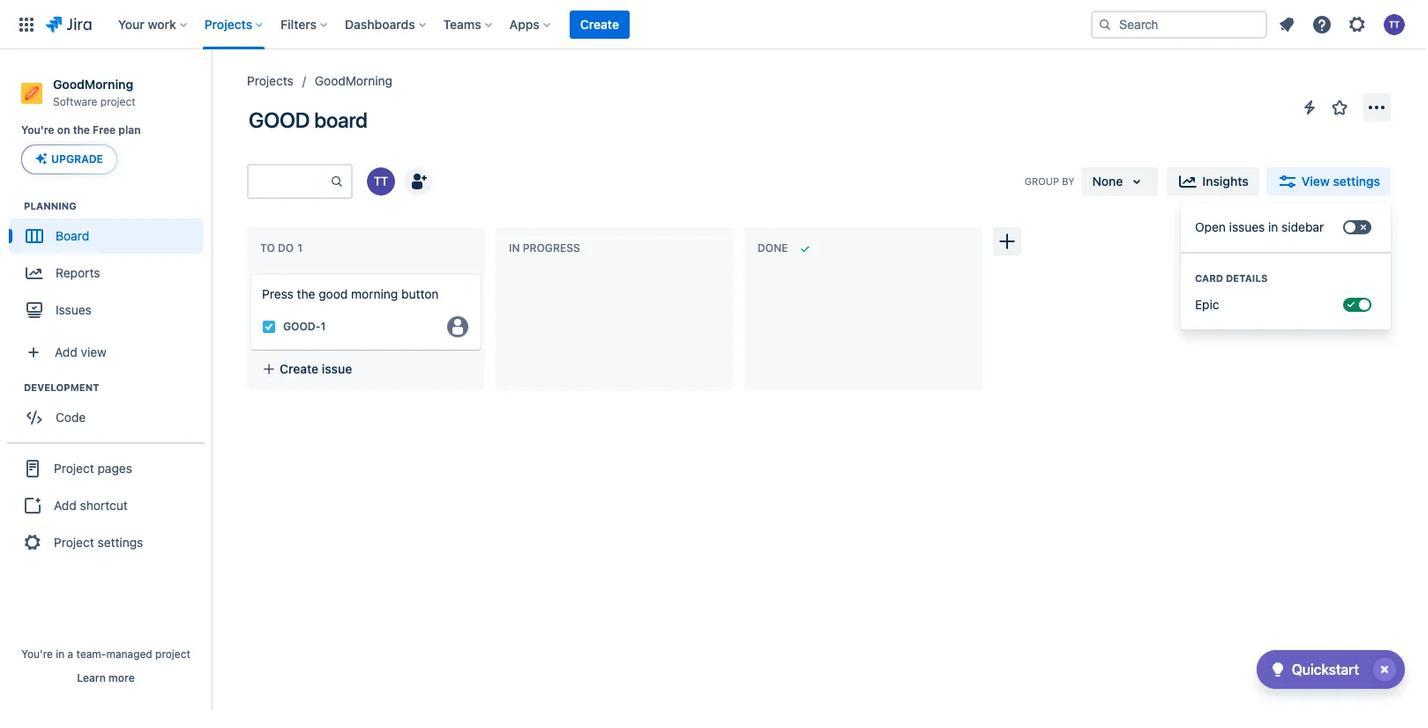 Task type: locate. For each thing, give the bounding box(es) containing it.
0 vertical spatial projects
[[204, 16, 252, 31]]

good-1 link
[[283, 320, 326, 335]]

Search field
[[1091, 10, 1268, 38]]

teams button
[[438, 10, 499, 38]]

create
[[580, 16, 619, 31], [280, 361, 319, 376]]

details
[[1226, 273, 1268, 284]]

project for project pages
[[54, 461, 94, 476]]

1 you're from the top
[[21, 124, 54, 137]]

create inside primary element
[[580, 16, 619, 31]]

0 vertical spatial project
[[100, 95, 136, 108]]

issues
[[1229, 220, 1265, 235]]

star good board image
[[1329, 97, 1350, 118]]

project settings link
[[7, 524, 205, 563]]

your
[[118, 16, 144, 31]]

1 project from the top
[[54, 461, 94, 476]]

projects up 'good'
[[247, 73, 294, 88]]

1 horizontal spatial in
[[1268, 220, 1278, 235]]

create for create
[[580, 16, 619, 31]]

1 horizontal spatial the
[[297, 287, 315, 302]]

you're left a
[[21, 648, 53, 662]]

planning group
[[9, 200, 211, 334]]

jira image
[[46, 14, 92, 35], [46, 14, 92, 35]]

settings right view
[[1333, 174, 1380, 189]]

planning image
[[3, 196, 24, 217]]

software
[[53, 95, 97, 108]]

project right managed
[[155, 648, 190, 662]]

you're left on on the left of the page
[[21, 124, 54, 137]]

settings inside group
[[97, 535, 143, 550]]

do
[[278, 242, 294, 255]]

your profile and settings image
[[1384, 14, 1405, 35]]

0 vertical spatial settings
[[1333, 174, 1380, 189]]

create issue image
[[241, 263, 262, 284]]

managed
[[106, 648, 152, 662]]

2 you're from the top
[[21, 648, 53, 662]]

good-1
[[283, 320, 326, 334]]

0 horizontal spatial goodmorning
[[53, 77, 133, 92]]

settings for view settings
[[1333, 174, 1380, 189]]

1 vertical spatial projects
[[247, 73, 294, 88]]

1 horizontal spatial settings
[[1333, 174, 1380, 189]]

add left view
[[55, 345, 77, 360]]

board link
[[9, 219, 203, 254]]

appswitcher icon image
[[16, 14, 37, 35]]

1 vertical spatial settings
[[97, 535, 143, 550]]

settings inside button
[[1333, 174, 1380, 189]]

learn
[[77, 672, 106, 685]]

0 vertical spatial you're
[[21, 124, 54, 137]]

shortcut
[[80, 498, 128, 513]]

add for add shortcut
[[54, 498, 77, 513]]

none
[[1092, 174, 1123, 189]]

upgrade button
[[22, 146, 116, 174]]

upgrade
[[51, 153, 103, 166]]

0 horizontal spatial create
[[280, 361, 319, 376]]

add inside popup button
[[55, 345, 77, 360]]

add
[[55, 345, 77, 360], [54, 498, 77, 513]]

goodmorning for goodmorning software project
[[53, 77, 133, 92]]

settings down add shortcut button
[[97, 535, 143, 550]]

1 vertical spatial create
[[280, 361, 319, 376]]

projects inside dropdown button
[[204, 16, 252, 31]]

projects for projects link
[[247, 73, 294, 88]]

goodmorning inside goodmorning software project
[[53, 77, 133, 92]]

2 project from the top
[[54, 535, 94, 550]]

none button
[[1082, 168, 1159, 196]]

create issue
[[280, 361, 352, 376]]

filters button
[[275, 10, 334, 38]]

goodmorning for goodmorning
[[315, 73, 393, 88]]

settings image
[[1347, 14, 1368, 35]]

plan
[[119, 124, 141, 137]]

in left a
[[56, 648, 65, 662]]

create left issue
[[280, 361, 319, 376]]

project up the plan
[[100, 95, 136, 108]]

a
[[68, 648, 73, 662]]

the left the good
[[297, 287, 315, 302]]

projects link
[[247, 71, 294, 92]]

open issues in sidebar
[[1195, 220, 1324, 235]]

1 horizontal spatial create
[[580, 16, 619, 31]]

1 vertical spatial add
[[54, 498, 77, 513]]

press
[[262, 287, 294, 302]]

button
[[401, 287, 439, 302]]

1 vertical spatial you're
[[21, 648, 53, 662]]

you're in a team-managed project
[[21, 648, 190, 662]]

projects
[[204, 16, 252, 31], [247, 73, 294, 88]]

board
[[56, 228, 89, 243]]

0 vertical spatial in
[[1268, 220, 1278, 235]]

add inside button
[[54, 498, 77, 513]]

terry turtle image
[[367, 168, 395, 196]]

0 vertical spatial create
[[580, 16, 619, 31]]

group
[[7, 443, 205, 568]]

project
[[54, 461, 94, 476], [54, 535, 94, 550]]

group by
[[1025, 176, 1075, 187]]

apps button
[[504, 10, 557, 38]]

sidebar
[[1282, 220, 1324, 235]]

good-
[[283, 320, 321, 334]]

goodmorning up board
[[315, 73, 393, 88]]

create right apps dropdown button
[[580, 16, 619, 31]]

development image
[[3, 378, 24, 399]]

project down add shortcut
[[54, 535, 94, 550]]

the
[[73, 124, 90, 137], [297, 287, 315, 302]]

0 vertical spatial the
[[73, 124, 90, 137]]

on
[[57, 124, 70, 137]]

Search this board text field
[[249, 166, 330, 198]]

in right issues
[[1268, 220, 1278, 235]]

1 vertical spatial in
[[56, 648, 65, 662]]

goodmorning up "software"
[[53, 77, 133, 92]]

0 horizontal spatial the
[[73, 124, 90, 137]]

settings
[[1333, 174, 1380, 189], [97, 535, 143, 550]]

projects right 'work'
[[204, 16, 252, 31]]

goodmorning
[[315, 73, 393, 88], [53, 77, 133, 92]]

1 horizontal spatial goodmorning
[[315, 73, 393, 88]]

quickstart button
[[1257, 651, 1405, 690]]

open
[[1195, 220, 1226, 235]]

0 horizontal spatial project
[[100, 95, 136, 108]]

learn more button
[[77, 672, 135, 686]]

issues link
[[9, 293, 203, 328]]

work
[[148, 16, 176, 31]]

projects button
[[199, 10, 270, 38]]

morning
[[351, 287, 398, 302]]

more image
[[1366, 97, 1388, 118]]

1 vertical spatial project
[[155, 648, 190, 662]]

project
[[100, 95, 136, 108], [155, 648, 190, 662]]

in
[[1268, 220, 1278, 235], [56, 648, 65, 662]]

projects for projects dropdown button at the top left of page
[[204, 16, 252, 31]]

banner containing your work
[[0, 0, 1426, 49]]

you're
[[21, 124, 54, 137], [21, 648, 53, 662]]

0 vertical spatial project
[[54, 461, 94, 476]]

banner
[[0, 0, 1426, 49]]

task image
[[262, 320, 276, 334]]

you're for you're in a team-managed project
[[21, 648, 53, 662]]

group containing project pages
[[7, 443, 205, 568]]

press the good morning button
[[262, 287, 439, 302]]

you're for you're on the free plan
[[21, 124, 54, 137]]

0 horizontal spatial settings
[[97, 535, 143, 550]]

0 vertical spatial add
[[55, 345, 77, 360]]

the right on on the left of the page
[[73, 124, 90, 137]]

development
[[24, 382, 99, 394]]

1 vertical spatial project
[[54, 535, 94, 550]]

project up add shortcut
[[54, 461, 94, 476]]

planning
[[24, 201, 77, 212]]

add shortcut
[[54, 498, 128, 513]]

add left 'shortcut'
[[54, 498, 77, 513]]



Task type: describe. For each thing, give the bounding box(es) containing it.
quickstart
[[1292, 662, 1359, 678]]

project pages
[[54, 461, 132, 476]]

done
[[758, 242, 788, 255]]

project inside goodmorning software project
[[100, 95, 136, 108]]

create issue button
[[251, 354, 481, 385]]

group
[[1025, 176, 1059, 187]]

good
[[249, 108, 310, 132]]

primary element
[[11, 0, 1091, 49]]

epic
[[1195, 297, 1220, 312]]

create button
[[570, 10, 630, 38]]

1
[[321, 320, 326, 334]]

automations menu button icon image
[[1299, 97, 1320, 118]]

goodmorning software project
[[53, 77, 136, 108]]

sidebar navigation image
[[192, 71, 231, 106]]

issues
[[56, 302, 92, 317]]

project settings
[[54, 535, 143, 550]]

good
[[319, 287, 348, 302]]

to do
[[260, 242, 294, 255]]

you're on the free plan
[[21, 124, 141, 137]]

dashboards button
[[340, 10, 433, 38]]

1 vertical spatial the
[[297, 287, 315, 302]]

dismiss quickstart image
[[1371, 656, 1399, 685]]

search image
[[1098, 17, 1112, 31]]

issue
[[322, 361, 352, 376]]

insights image
[[1178, 171, 1199, 192]]

by
[[1062, 176, 1075, 187]]

create column image
[[997, 231, 1018, 252]]

help image
[[1312, 14, 1333, 35]]

reports link
[[9, 254, 203, 293]]

goodmorning link
[[315, 71, 393, 92]]

to do element
[[260, 242, 306, 255]]

notifications image
[[1276, 14, 1298, 35]]

reports
[[56, 265, 100, 280]]

settings for project settings
[[97, 535, 143, 550]]

check image
[[1267, 660, 1288, 681]]

dashboards
[[345, 16, 415, 31]]

add view button
[[11, 335, 201, 371]]

your work button
[[113, 10, 194, 38]]

add for add view
[[55, 345, 77, 360]]

card details group
[[1181, 252, 1391, 330]]

add people image
[[408, 171, 429, 192]]

pages
[[97, 461, 132, 476]]

team-
[[76, 648, 106, 662]]

code
[[56, 410, 86, 425]]

0 horizontal spatial in
[[56, 648, 65, 662]]

1 horizontal spatial project
[[155, 648, 190, 662]]

board
[[314, 108, 368, 132]]

good board
[[249, 108, 368, 132]]

teams
[[443, 16, 481, 31]]

project pages link
[[7, 450, 205, 489]]

view
[[1302, 174, 1330, 189]]

view settings
[[1302, 174, 1380, 189]]

view settings button
[[1266, 168, 1391, 196]]

learn more
[[77, 672, 135, 685]]

insights
[[1203, 174, 1249, 189]]

insights button
[[1167, 168, 1259, 196]]

in
[[509, 242, 520, 255]]

code link
[[9, 401, 203, 436]]

create for create issue
[[280, 361, 319, 376]]

apps
[[510, 16, 540, 31]]

progress
[[523, 242, 580, 255]]

card details
[[1195, 273, 1268, 284]]

in progress
[[509, 242, 580, 255]]

project for project settings
[[54, 535, 94, 550]]

to
[[260, 242, 275, 255]]

more
[[109, 672, 135, 685]]

free
[[93, 124, 116, 137]]

development group
[[9, 381, 211, 441]]

add shortcut button
[[7, 489, 205, 524]]

card
[[1195, 273, 1224, 284]]

add view
[[55, 345, 107, 360]]

your work
[[118, 16, 176, 31]]

view
[[81, 345, 107, 360]]

filters
[[281, 16, 317, 31]]

unassigned image
[[447, 316, 468, 338]]



Task type: vqa. For each thing, say whether or not it's contained in the screenshot.
Allow at top right
no



